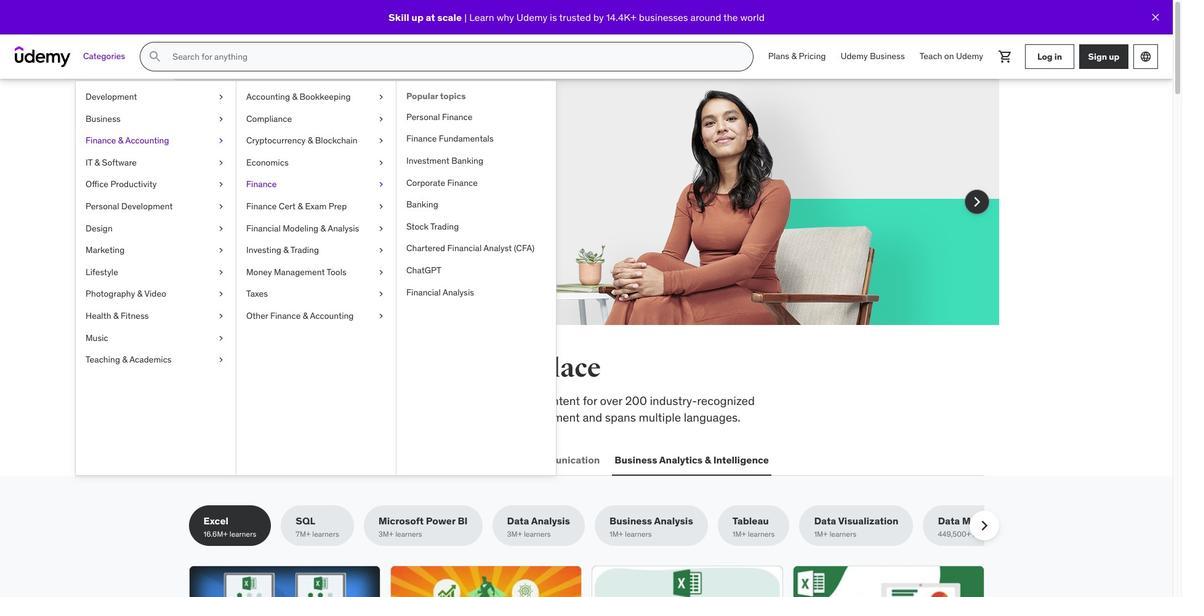 Task type: describe. For each thing, give the bounding box(es) containing it.
learners inside the data analysis 3m+ learners
[[524, 530, 551, 539]]

development link
[[76, 86, 236, 108]]

up for sign
[[1109, 51, 1120, 62]]

xsmall image for photography & video
[[216, 288, 226, 301]]

and
[[583, 410, 602, 425]]

|
[[464, 11, 467, 23]]

xsmall image for office productivity
[[216, 179, 226, 191]]

photography & video
[[86, 288, 166, 300]]

1 horizontal spatial banking
[[452, 155, 484, 166]]

data modeling 449,500+ learners
[[938, 515, 1007, 539]]

& inside button
[[705, 454, 711, 466]]

learning that gets you skills for your present (and your future). get started with us.
[[233, 132, 459, 194]]

learners inside sql 7m+ learners
[[312, 530, 339, 539]]

chartered financial analyst (cfa)
[[406, 243, 535, 254]]

& right cert
[[298, 201, 303, 212]]

learners inside data modeling 449,500+ learners
[[973, 530, 1000, 539]]

0 vertical spatial development
[[86, 91, 137, 102]]

web development
[[191, 454, 277, 466]]

popular
[[406, 91, 438, 102]]

spans
[[605, 410, 636, 425]]

data for data analysis
[[507, 515, 529, 527]]

bi
[[458, 515, 468, 527]]

you for gets
[[417, 132, 453, 158]]

personal development
[[86, 201, 173, 212]]

money management tools
[[246, 267, 347, 278]]

corporate finance
[[406, 177, 478, 188]]

finance right other
[[270, 310, 301, 321]]

academics
[[129, 354, 172, 365]]

financial analysis link
[[397, 282, 556, 304]]

professional
[[445, 410, 509, 425]]

& for academics
[[122, 354, 128, 365]]

xsmall image for business
[[216, 113, 226, 125]]

carousel element
[[174, 79, 999, 355]]

plans
[[768, 51, 790, 62]]

log in
[[1038, 51, 1062, 62]]

stock trading link
[[397, 216, 556, 238]]

world
[[741, 11, 765, 23]]

investing & trading link
[[236, 240, 396, 262]]

scale
[[437, 11, 462, 23]]

shopping cart with 0 items image
[[998, 49, 1013, 64]]

chartered financial analyst (cfa) link
[[397, 238, 556, 260]]

xsmall image for compliance
[[376, 113, 386, 125]]

finance down skills
[[246, 179, 277, 190]]

finance inside "link"
[[86, 135, 116, 146]]

intelligence
[[714, 454, 769, 466]]

investing
[[246, 245, 281, 256]]

& for trading
[[283, 245, 289, 256]]

business for business analytics & intelligence
[[615, 454, 657, 466]]

health & fitness
[[86, 310, 149, 321]]

why
[[497, 11, 514, 23]]

money management tools link
[[236, 262, 396, 284]]

next image for topic filters element
[[975, 516, 994, 536]]

& down taxes link
[[303, 310, 308, 321]]

lifestyle link
[[76, 262, 236, 284]]

3m+ inside microsoft power bi 3m+ learners
[[379, 530, 394, 539]]

personal finance
[[406, 111, 473, 122]]

1 your from the left
[[281, 163, 303, 178]]

sign up
[[1089, 51, 1120, 62]]

fitness
[[121, 310, 149, 321]]

multiple
[[639, 410, 681, 425]]

including
[[463, 394, 510, 408]]

personal finance link
[[397, 106, 556, 128]]

accounting & bookkeeping link
[[236, 86, 396, 108]]

1m+ for data visualization
[[814, 530, 828, 539]]

xsmall image for design
[[216, 223, 226, 235]]

& for bookkeeping
[[292, 91, 298, 102]]

skills inside covering critical workplace skills to technical topics, including prep content for over 200 industry-recognized certifications, our catalog supports well-rounded professional development and spans multiple languages.
[[333, 394, 359, 408]]

tableau 1m+ learners
[[733, 515, 775, 539]]

it
[[86, 157, 93, 168]]

xsmall image for marketing
[[216, 245, 226, 257]]

personal for personal finance
[[406, 111, 440, 122]]

cert
[[279, 201, 296, 212]]

financial analysis
[[406, 287, 474, 298]]

0 horizontal spatial in
[[458, 353, 483, 384]]

449,500+
[[938, 530, 971, 539]]

trading inside stock trading link
[[431, 221, 459, 232]]

web
[[191, 454, 212, 466]]

stock trading
[[406, 221, 459, 232]]

business for business analysis 1m+ learners
[[610, 515, 652, 527]]

2 horizontal spatial financial
[[447, 243, 482, 254]]

sql 7m+ learners
[[296, 515, 339, 539]]

1m+ for business analysis
[[610, 530, 623, 539]]

& for fitness
[[113, 310, 119, 321]]

all
[[189, 353, 225, 384]]

skills
[[233, 163, 261, 178]]

16.6m+
[[204, 530, 228, 539]]

tableau
[[733, 515, 769, 527]]

1 horizontal spatial the
[[724, 11, 738, 23]]

topic filters element
[[189, 506, 1021, 546]]

7m+
[[296, 530, 311, 539]]

business for business
[[86, 113, 121, 124]]

& for blockchain
[[308, 135, 313, 146]]

to
[[362, 394, 372, 408]]

sql
[[296, 515, 315, 527]]

supports
[[324, 410, 370, 425]]

xsmall image for financial modeling & analysis
[[376, 223, 386, 235]]

compliance
[[246, 113, 292, 124]]

14.4k+
[[606, 11, 637, 23]]

design
[[86, 223, 113, 234]]

chartered
[[406, 243, 445, 254]]

future).
[[400, 163, 437, 178]]

cryptocurrency & blockchain link
[[236, 130, 396, 152]]

xsmall image for cryptocurrency & blockchain
[[376, 135, 386, 147]]

finance element
[[396, 81, 556, 475]]

modeling for data
[[962, 515, 1007, 527]]

office
[[86, 179, 108, 190]]

xsmall image for lifestyle
[[216, 267, 226, 279]]

finance & accounting
[[86, 135, 169, 146]]

other finance & accounting link
[[236, 305, 396, 327]]

learning
[[233, 132, 323, 158]]

chatgpt link
[[397, 260, 556, 282]]

workplace
[[276, 394, 330, 408]]

health & fitness link
[[76, 305, 236, 327]]

finance link
[[236, 174, 396, 196]]

xsmall image for health & fitness
[[216, 310, 226, 322]]

microsoft
[[379, 515, 424, 527]]

need
[[394, 353, 454, 384]]

1m+ inside tableau 1m+ learners
[[733, 530, 746, 539]]

submit search image
[[148, 49, 163, 64]]

log in link
[[1025, 44, 1075, 69]]

get
[[440, 163, 459, 178]]

close image
[[1150, 11, 1162, 23]]

economics
[[246, 157, 289, 168]]

photography
[[86, 288, 135, 300]]

next image for carousel element
[[967, 192, 987, 212]]

xsmall image for investing & trading
[[376, 245, 386, 257]]

xsmall image for finance & accounting
[[216, 135, 226, 147]]

xsmall image for personal development
[[216, 201, 226, 213]]

it & software
[[86, 157, 137, 168]]

learners inside excel 16.6m+ learners
[[230, 530, 256, 539]]

excel 16.6m+ learners
[[204, 515, 256, 539]]

it & software link
[[76, 152, 236, 174]]

data visualization 1m+ learners
[[814, 515, 899, 539]]

development for personal
[[121, 201, 173, 212]]

marketing link
[[76, 240, 236, 262]]

categories
[[83, 51, 125, 62]]

business link
[[76, 108, 236, 130]]

analyst
[[484, 243, 512, 254]]

power
[[426, 515, 456, 527]]

for inside learning that gets you skills for your present (and your future). get started with us.
[[264, 163, 278, 178]]

xsmall image for finance
[[376, 179, 386, 191]]

finance fundamentals link
[[397, 128, 556, 150]]

1 horizontal spatial accounting
[[246, 91, 290, 102]]

cryptocurrency
[[246, 135, 306, 146]]

learners inside tableau 1m+ learners
[[748, 530, 775, 539]]



Task type: vqa. For each thing, say whether or not it's contained in the screenshot.
this for Buy
no



Task type: locate. For each thing, give the bounding box(es) containing it.
xsmall image inside investing & trading "link"
[[376, 245, 386, 257]]

teaching
[[86, 354, 120, 365]]

xsmall image for other finance & accounting
[[376, 310, 386, 322]]

finance down started
[[246, 201, 277, 212]]

teaching & academics link
[[76, 349, 236, 371]]

financial down stock trading link
[[447, 243, 482, 254]]

management
[[274, 267, 325, 278]]

data inside the data analysis 3m+ learners
[[507, 515, 529, 527]]

up for skill
[[412, 11, 424, 23]]

finance inside 'link'
[[442, 111, 473, 122]]

skills up supports
[[333, 394, 359, 408]]

financial for financial analysis
[[406, 287, 441, 298]]

prep
[[513, 394, 537, 408]]

1 horizontal spatial for
[[583, 394, 597, 408]]

modeling inside data modeling 449,500+ learners
[[962, 515, 1007, 527]]

2 horizontal spatial udemy
[[956, 51, 984, 62]]

udemy right pricing
[[841, 51, 868, 62]]

financial
[[246, 223, 281, 234], [447, 243, 482, 254], [406, 287, 441, 298]]

1 vertical spatial modeling
[[962, 515, 1007, 527]]

modeling
[[283, 223, 319, 234], [962, 515, 1007, 527]]

0 horizontal spatial you
[[345, 353, 390, 384]]

xsmall image for accounting & bookkeeping
[[376, 91, 386, 103]]

that
[[327, 132, 368, 158]]

at
[[426, 11, 435, 23]]

2 learners from the left
[[312, 530, 339, 539]]

2 3m+ from the left
[[507, 530, 522, 539]]

3m+ inside the data analysis 3m+ learners
[[507, 530, 522, 539]]

next image
[[967, 192, 987, 212], [975, 516, 994, 536]]

around
[[691, 11, 722, 23]]

financial up investing
[[246, 223, 281, 234]]

1 horizontal spatial your
[[375, 163, 397, 178]]

pricing
[[799, 51, 826, 62]]

data right bi
[[507, 515, 529, 527]]

in up including
[[458, 353, 483, 384]]

& for accounting
[[118, 135, 123, 146]]

1 horizontal spatial personal
[[406, 111, 440, 122]]

business inside business link
[[86, 113, 121, 124]]

xsmall image inside finance & accounting "link"
[[216, 135, 226, 147]]

accounting inside "link"
[[125, 135, 169, 146]]

& right teaching
[[122, 354, 128, 365]]

5 learners from the left
[[625, 530, 652, 539]]

1 vertical spatial trading
[[291, 245, 319, 256]]

analysis for business
[[654, 515, 693, 527]]

you inside learning that gets you skills for your present (and your future). get started with us.
[[417, 132, 453, 158]]

photography & video link
[[76, 284, 236, 305]]

2 vertical spatial accounting
[[310, 310, 354, 321]]

up right sign
[[1109, 51, 1120, 62]]

modeling inside financial modeling & analysis link
[[283, 223, 319, 234]]

analysis inside business analysis 1m+ learners
[[654, 515, 693, 527]]

xsmall image for taxes
[[376, 288, 386, 301]]

0 horizontal spatial udemy
[[517, 11, 548, 23]]

0 horizontal spatial personal
[[86, 201, 119, 212]]

1 vertical spatial next image
[[975, 516, 994, 536]]

over
[[600, 394, 623, 408]]

taxes
[[246, 288, 268, 300]]

music link
[[76, 327, 236, 349]]

0 vertical spatial the
[[724, 11, 738, 23]]

finance up the investment
[[406, 133, 437, 144]]

modeling for financial
[[283, 223, 319, 234]]

personal for personal development
[[86, 201, 119, 212]]

1 vertical spatial personal
[[86, 201, 119, 212]]

xsmall image inside health & fitness link
[[216, 310, 226, 322]]

for inside covering critical workplace skills to technical topics, including prep content for over 200 industry-recognized certifications, our catalog supports well-rounded professional development and spans multiple languages.
[[583, 394, 597, 408]]

xsmall image for teaching & academics
[[216, 354, 226, 366]]

3 data from the left
[[938, 515, 960, 527]]

& up software
[[118, 135, 123, 146]]

banking down corporate
[[406, 199, 438, 210]]

1 horizontal spatial in
[[1055, 51, 1062, 62]]

fundamentals
[[439, 133, 494, 144]]

xsmall image inside development link
[[216, 91, 226, 103]]

0 horizontal spatial banking
[[406, 199, 438, 210]]

udemy business link
[[834, 42, 913, 71]]

data for data visualization
[[814, 515, 836, 527]]

the left world
[[724, 11, 738, 23]]

catalog
[[282, 410, 321, 425]]

& right analytics
[[705, 454, 711, 466]]

& right health on the bottom of the page
[[113, 310, 119, 321]]

in right log
[[1055, 51, 1062, 62]]

topics
[[440, 91, 466, 102]]

0 horizontal spatial accounting
[[125, 135, 169, 146]]

you down personal finance
[[417, 132, 453, 158]]

1 horizontal spatial udemy
[[841, 51, 868, 62]]

1 vertical spatial accounting
[[125, 135, 169, 146]]

1 data from the left
[[507, 515, 529, 527]]

finance down topics
[[442, 111, 473, 122]]

1 vertical spatial in
[[458, 353, 483, 384]]

for
[[264, 163, 278, 178], [583, 394, 597, 408]]

data for data modeling
[[938, 515, 960, 527]]

data analysis 3m+ learners
[[507, 515, 570, 539]]

0 horizontal spatial for
[[264, 163, 278, 178]]

xsmall image inside the marketing link
[[216, 245, 226, 257]]

analytics
[[659, 454, 703, 466]]

teaching & academics
[[86, 354, 172, 365]]

personal inside 'link'
[[406, 111, 440, 122]]

for up the with
[[264, 163, 278, 178]]

data up 449,500+
[[938, 515, 960, 527]]

development for web
[[215, 454, 277, 466]]

business analytics & intelligence button
[[612, 445, 772, 475]]

technical
[[375, 394, 422, 408]]

2 your from the left
[[375, 163, 397, 178]]

visualization
[[838, 515, 899, 527]]

analysis
[[328, 223, 359, 234], [443, 287, 474, 298], [531, 515, 570, 527], [654, 515, 693, 527]]

& for video
[[137, 288, 142, 300]]

investing & trading
[[246, 245, 319, 256]]

xsmall image for development
[[216, 91, 226, 103]]

the up 'critical'
[[230, 353, 269, 384]]

cryptocurrency & blockchain
[[246, 135, 358, 146]]

economics link
[[236, 152, 396, 174]]

analysis for financial
[[443, 287, 474, 298]]

xsmall image inside other finance & accounting link
[[376, 310, 386, 322]]

1 vertical spatial up
[[1109, 51, 1120, 62]]

0 vertical spatial next image
[[967, 192, 987, 212]]

7 learners from the left
[[830, 530, 857, 539]]

learners inside business analysis 1m+ learners
[[625, 530, 652, 539]]

skill up at scale | learn why udemy is trusted by 14.4k+ businesses around the world
[[389, 11, 765, 23]]

xsmall image inside taxes link
[[376, 288, 386, 301]]

xsmall image inside business link
[[216, 113, 226, 125]]

banking down 'fundamentals' at the top
[[452, 155, 484, 166]]

xsmall image inside financial modeling & analysis link
[[376, 223, 386, 235]]

blockchain
[[315, 135, 358, 146]]

development down office productivity link
[[121, 201, 173, 212]]

1 vertical spatial you
[[345, 353, 390, 384]]

one
[[487, 353, 532, 384]]

health
[[86, 310, 111, 321]]

present
[[306, 163, 346, 178]]

learners
[[230, 530, 256, 539], [312, 530, 339, 539], [395, 530, 422, 539], [524, 530, 551, 539], [625, 530, 652, 539], [748, 530, 775, 539], [830, 530, 857, 539], [973, 530, 1000, 539]]

1 vertical spatial for
[[583, 394, 597, 408]]

finance down investment banking link
[[447, 177, 478, 188]]

6 learners from the left
[[748, 530, 775, 539]]

xsmall image inside photography & video link
[[216, 288, 226, 301]]

languages.
[[684, 410, 741, 425]]

8 learners from the left
[[973, 530, 1000, 539]]

1 horizontal spatial modeling
[[962, 515, 1007, 527]]

all the skills you need in one place
[[189, 353, 601, 384]]

xsmall image for economics
[[376, 157, 386, 169]]

xsmall image for money management tools
[[376, 267, 386, 279]]

you up to
[[345, 353, 390, 384]]

0 vertical spatial trading
[[431, 221, 459, 232]]

& inside "link"
[[283, 245, 289, 256]]

xsmall image
[[216, 91, 226, 103], [376, 91, 386, 103], [216, 135, 226, 147], [376, 135, 386, 147], [376, 157, 386, 169], [376, 201, 386, 213], [376, 223, 386, 235], [216, 245, 226, 257], [376, 245, 386, 257], [376, 267, 386, 279], [216, 288, 226, 301], [216, 310, 226, 322], [376, 310, 386, 322], [216, 332, 226, 344], [216, 354, 226, 366]]

place
[[536, 353, 601, 384]]

1 vertical spatial banking
[[406, 199, 438, 210]]

accounting up compliance
[[246, 91, 290, 102]]

communication button
[[523, 445, 603, 475]]

corporate
[[406, 177, 445, 188]]

xsmall image for finance cert & exam prep
[[376, 201, 386, 213]]

& left video on the left of page
[[137, 288, 142, 300]]

xsmall image inside office productivity link
[[216, 179, 226, 191]]

3m+
[[379, 530, 394, 539], [507, 530, 522, 539]]

gets
[[372, 132, 413, 158]]

learners inside 'data visualization 1m+ learners'
[[830, 530, 857, 539]]

1 vertical spatial development
[[121, 201, 173, 212]]

0 horizontal spatial modeling
[[283, 223, 319, 234]]

1 horizontal spatial 3m+
[[507, 530, 522, 539]]

& for software
[[95, 157, 100, 168]]

productivity
[[110, 179, 157, 190]]

2 horizontal spatial data
[[938, 515, 960, 527]]

& down finance cert & exam prep link
[[321, 223, 326, 234]]

accounting
[[246, 91, 290, 102], [125, 135, 169, 146], [310, 310, 354, 321]]

business
[[870, 51, 905, 62], [86, 113, 121, 124], [615, 454, 657, 466], [610, 515, 652, 527]]

(cfa)
[[514, 243, 535, 254]]

leadership
[[382, 454, 434, 466]]

bookkeeping
[[300, 91, 351, 102]]

xsmall image inside finance cert & exam prep link
[[376, 201, 386, 213]]

0 vertical spatial banking
[[452, 155, 484, 166]]

data inside data modeling 449,500+ learners
[[938, 515, 960, 527]]

analysis inside the data analysis 3m+ learners
[[531, 515, 570, 527]]

udemy right on at the top right
[[956, 51, 984, 62]]

financial modeling & analysis
[[246, 223, 359, 234]]

1 horizontal spatial financial
[[406, 287, 441, 298]]

xsmall image for music
[[216, 332, 226, 344]]

xsmall image for it & software
[[216, 157, 226, 169]]

data left visualization
[[814, 515, 836, 527]]

3 1m+ from the left
[[814, 530, 828, 539]]

xsmall image inside economics link
[[376, 157, 386, 169]]

xsmall image inside lifestyle link
[[216, 267, 226, 279]]

1 1m+ from the left
[[610, 530, 623, 539]]

financial modeling & analysis link
[[236, 218, 396, 240]]

0 horizontal spatial 3m+
[[379, 530, 394, 539]]

for up and at the bottom of the page
[[583, 394, 597, 408]]

1 3m+ from the left
[[379, 530, 394, 539]]

1 horizontal spatial data
[[814, 515, 836, 527]]

xsmall image inside compliance 'link'
[[376, 113, 386, 125]]

skills up workplace
[[274, 353, 341, 384]]

software
[[102, 157, 137, 168]]

xsmall image inside finance link
[[376, 179, 386, 191]]

1 learners from the left
[[230, 530, 256, 539]]

2 vertical spatial financial
[[406, 287, 441, 298]]

you for skills
[[345, 353, 390, 384]]

investment banking
[[406, 155, 484, 166]]

stock
[[406, 221, 429, 232]]

& right plans
[[792, 51, 797, 62]]

& left bookkeeping
[[292, 91, 298, 102]]

with
[[273, 180, 296, 194]]

other
[[246, 310, 268, 321]]

1m+ inside business analysis 1m+ learners
[[610, 530, 623, 539]]

& right it
[[95, 157, 100, 168]]

1m+ inside 'data visualization 1m+ learners'
[[814, 530, 828, 539]]

udemy image
[[15, 46, 71, 67]]

accounting down business link
[[125, 135, 169, 146]]

0 horizontal spatial the
[[230, 353, 269, 384]]

2 1m+ from the left
[[733, 530, 746, 539]]

choose a language image
[[1140, 51, 1152, 63]]

0 horizontal spatial financial
[[246, 223, 281, 234]]

& inside "link"
[[118, 135, 123, 146]]

financial down chatgpt
[[406, 287, 441, 298]]

next image inside topic filters element
[[975, 516, 994, 536]]

development down categories dropdown button
[[86, 91, 137, 102]]

1 vertical spatial financial
[[447, 243, 482, 254]]

businesses
[[639, 11, 688, 23]]

compliance link
[[236, 108, 396, 130]]

xsmall image inside accounting & bookkeeping link
[[376, 91, 386, 103]]

trading down financial modeling & analysis
[[291, 245, 319, 256]]

udemy
[[517, 11, 548, 23], [841, 51, 868, 62], [956, 51, 984, 62]]

finance fundamentals
[[406, 133, 494, 144]]

& down compliance 'link'
[[308, 135, 313, 146]]

xsmall image inside music link
[[216, 332, 226, 344]]

finance up it & software
[[86, 135, 116, 146]]

0 horizontal spatial data
[[507, 515, 529, 527]]

0 horizontal spatial your
[[281, 163, 303, 178]]

udemy left is at the top of page
[[517, 11, 548, 23]]

personal development link
[[76, 196, 236, 218]]

1 horizontal spatial trading
[[431, 221, 459, 232]]

finance cert & exam prep link
[[236, 196, 396, 218]]

xsmall image inside design link
[[216, 223, 226, 235]]

xsmall image inside teaching & academics link
[[216, 354, 226, 366]]

modeling up 449,500+
[[962, 515, 1007, 527]]

sign
[[1089, 51, 1107, 62]]

xsmall image
[[216, 113, 226, 125], [376, 113, 386, 125], [216, 157, 226, 169], [216, 179, 226, 191], [376, 179, 386, 191], [216, 201, 226, 213], [216, 223, 226, 235], [216, 267, 226, 279], [376, 288, 386, 301]]

your right (and in the left of the page
[[375, 163, 397, 178]]

trading right stock
[[431, 221, 459, 232]]

development inside button
[[215, 454, 277, 466]]

xsmall image inside cryptocurrency & blockchain link
[[376, 135, 386, 147]]

0 vertical spatial you
[[417, 132, 453, 158]]

0 vertical spatial financial
[[246, 223, 281, 234]]

2 horizontal spatial accounting
[[310, 310, 354, 321]]

Search for anything text field
[[170, 46, 738, 67]]

2 horizontal spatial 1m+
[[814, 530, 828, 539]]

your
[[281, 163, 303, 178], [375, 163, 397, 178]]

learners inside microsoft power bi 3m+ learners
[[395, 530, 422, 539]]

financial for financial modeling & analysis
[[246, 223, 281, 234]]

xsmall image inside money management tools link
[[376, 267, 386, 279]]

is
[[550, 11, 557, 23]]

0 vertical spatial for
[[264, 163, 278, 178]]

in
[[1055, 51, 1062, 62], [458, 353, 483, 384]]

your up the with
[[281, 163, 303, 178]]

xsmall image inside it & software link
[[216, 157, 226, 169]]

0 horizontal spatial 1m+
[[610, 530, 623, 539]]

0 vertical spatial personal
[[406, 111, 440, 122]]

other finance & accounting
[[246, 310, 354, 321]]

business inside udemy business link
[[870, 51, 905, 62]]

2 data from the left
[[814, 515, 836, 527]]

accounting & bookkeeping
[[246, 91, 351, 102]]

1 vertical spatial skills
[[333, 394, 359, 408]]

trading inside investing & trading "link"
[[291, 245, 319, 256]]

1 horizontal spatial you
[[417, 132, 453, 158]]

personal up design
[[86, 201, 119, 212]]

data inside 'data visualization 1m+ learners'
[[814, 515, 836, 527]]

design link
[[76, 218, 236, 240]]

up left at
[[412, 11, 424, 23]]

0 vertical spatial in
[[1055, 51, 1062, 62]]

business inside business analysis 1m+ learners
[[610, 515, 652, 527]]

business inside business analytics & intelligence button
[[615, 454, 657, 466]]

3 learners from the left
[[395, 530, 422, 539]]

udemy business
[[841, 51, 905, 62]]

0 vertical spatial modeling
[[283, 223, 319, 234]]

& right investing
[[283, 245, 289, 256]]

0 horizontal spatial up
[[412, 11, 424, 23]]

1 horizontal spatial 1m+
[[733, 530, 746, 539]]

0 horizontal spatial trading
[[291, 245, 319, 256]]

analysis inside the "finance" 'element'
[[443, 287, 474, 298]]

200
[[625, 394, 647, 408]]

xsmall image inside "personal development" link
[[216, 201, 226, 213]]

1 vertical spatial the
[[230, 353, 269, 384]]

next image inside carousel element
[[967, 192, 987, 212]]

accounting down taxes link
[[310, 310, 354, 321]]

development right web
[[215, 454, 277, 466]]

& for pricing
[[792, 51, 797, 62]]

analysis for data
[[531, 515, 570, 527]]

1 horizontal spatial up
[[1109, 51, 1120, 62]]

personal down popular
[[406, 111, 440, 122]]

4 learners from the left
[[524, 530, 551, 539]]

0 vertical spatial accounting
[[246, 91, 290, 102]]

0 vertical spatial up
[[412, 11, 424, 23]]

2 vertical spatial development
[[215, 454, 277, 466]]

plans & pricing
[[768, 51, 826, 62]]

modeling down finance cert & exam prep
[[283, 223, 319, 234]]

0 vertical spatial skills
[[274, 353, 341, 384]]



